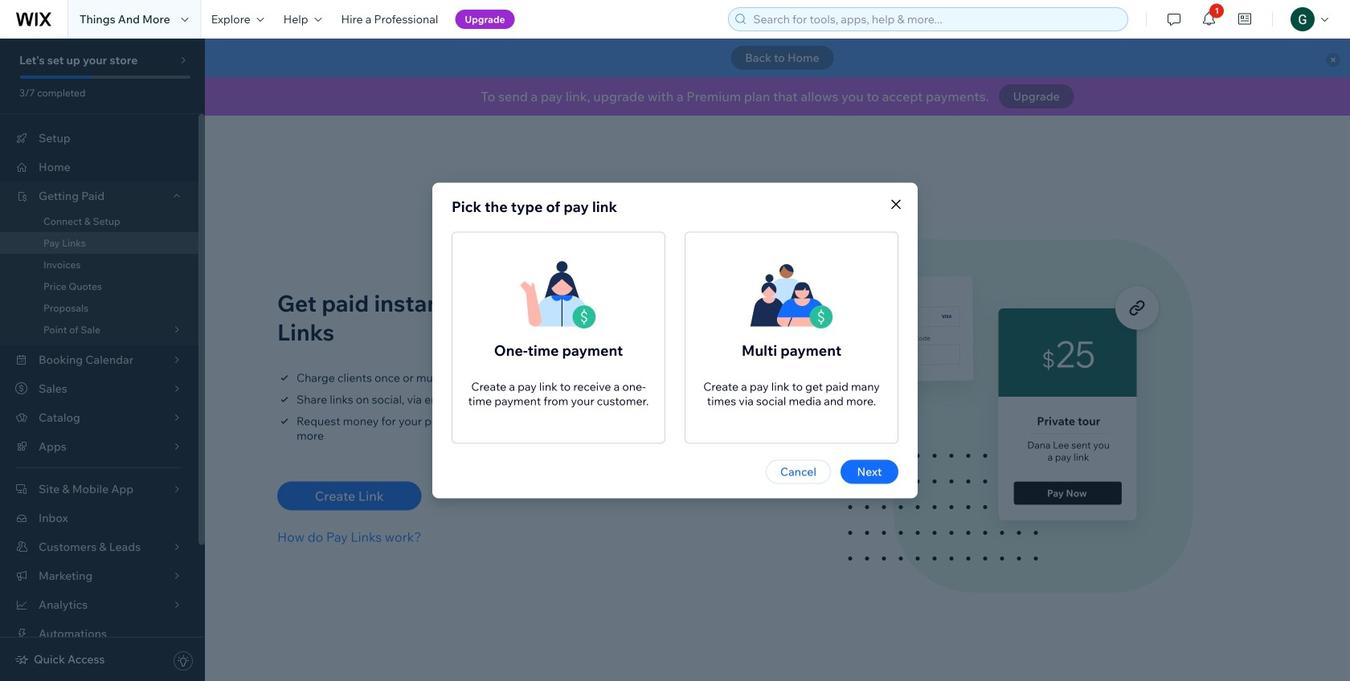 Task type: locate. For each thing, give the bounding box(es) containing it.
Search for tools, apps, help & more... field
[[749, 8, 1124, 31]]

sidebar element
[[0, 39, 205, 682]]

alert
[[205, 39, 1351, 77]]



Task type: vqa. For each thing, say whether or not it's contained in the screenshot.
the open
no



